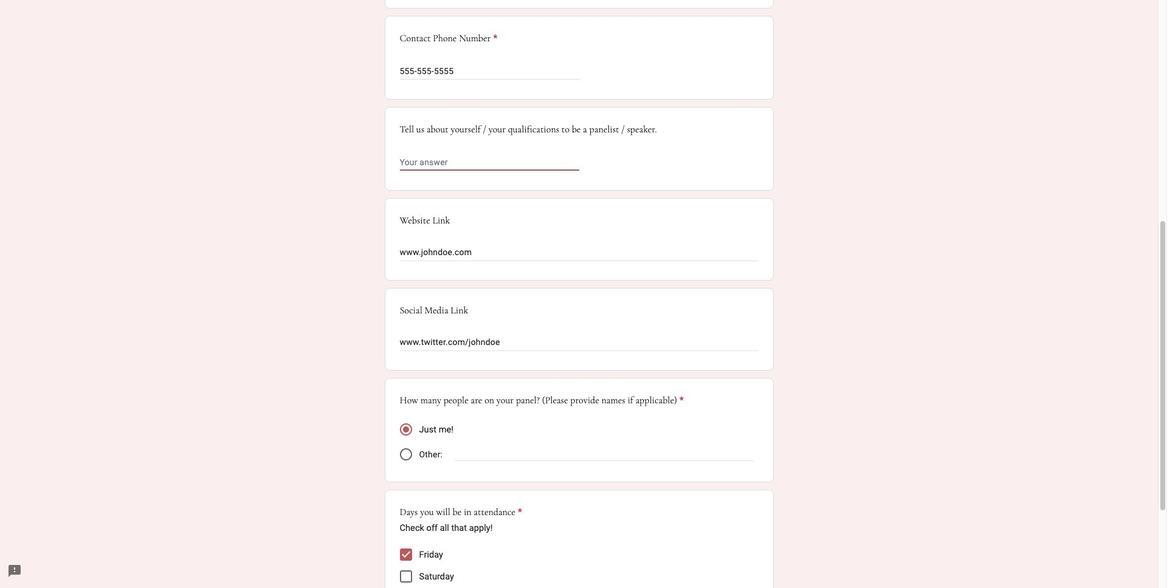Task type: locate. For each thing, give the bounding box(es) containing it.
None text field
[[400, 64, 579, 79]]

2 horizontal spatial required question element
[[677, 394, 684, 408]]

None radio
[[400, 449, 412, 461]]

friday image
[[400, 549, 412, 562]]

2 vertical spatial required question element
[[516, 506, 522, 520]]

heading
[[400, 31, 498, 46], [400, 394, 684, 408], [400, 506, 522, 520]]

1 vertical spatial heading
[[400, 394, 684, 408]]

1 vertical spatial required question element
[[677, 394, 684, 408]]

2 heading from the top
[[400, 394, 684, 408]]

0 vertical spatial heading
[[400, 31, 498, 46]]

1 heading from the top
[[400, 31, 498, 46]]

saturday image
[[401, 573, 411, 582]]

list
[[400, 545, 759, 589]]

Just me! radio
[[400, 424, 412, 436]]

required question element
[[491, 31, 498, 46], [677, 394, 684, 408], [516, 506, 522, 520]]

just me! image
[[403, 427, 409, 433]]

0 vertical spatial required question element
[[491, 31, 498, 46]]

2 vertical spatial heading
[[400, 506, 522, 520]]

None text field
[[400, 155, 579, 170], [400, 247, 759, 261], [400, 337, 759, 351], [400, 155, 579, 170], [400, 247, 759, 261], [400, 337, 759, 351]]

Saturday checkbox
[[400, 571, 412, 584]]



Task type: vqa. For each thing, say whether or not it's contained in the screenshot.
Saturday Checkbox
yes



Task type: describe. For each thing, give the bounding box(es) containing it.
report a problem to google image
[[7, 564, 22, 579]]

3 heading from the top
[[400, 506, 522, 520]]

Other response text field
[[455, 447, 754, 461]]

0 horizontal spatial required question element
[[491, 31, 498, 46]]

Friday checkbox
[[400, 549, 412, 562]]

1 horizontal spatial required question element
[[516, 506, 522, 520]]



